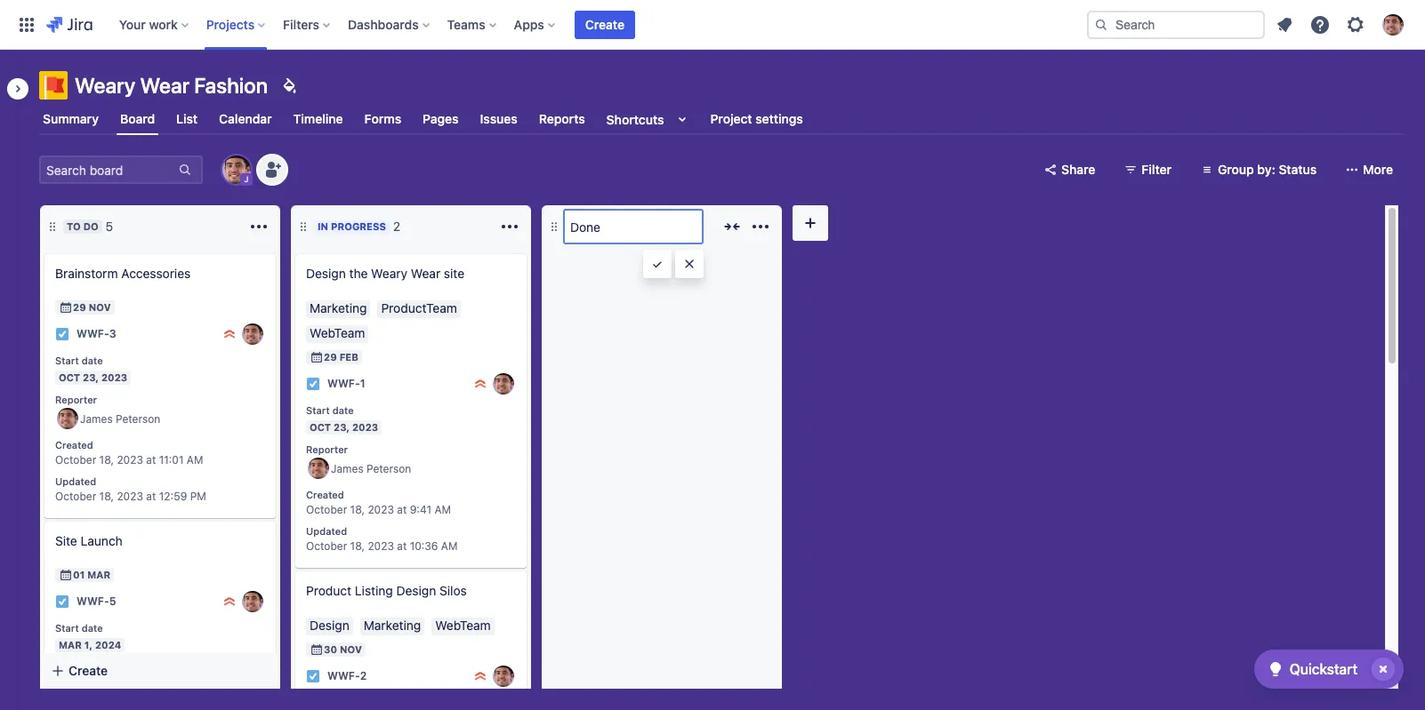 Task type: describe. For each thing, give the bounding box(es) containing it.
james for accessories
[[80, 413, 113, 426]]

product
[[306, 584, 351, 599]]

james peterson image for wwf-2
[[493, 666, 514, 688]]

progress
[[331, 221, 386, 232]]

shortcuts button
[[603, 103, 696, 135]]

1 vertical spatial create
[[68, 664, 108, 679]]

peterson for accessories
[[116, 413, 160, 426]]

forms
[[364, 111, 401, 126]]

2023 for october 18, 2023 at 9:41 am
[[368, 504, 394, 517]]

18, for october 18, 2023 at 10:36 am
[[350, 540, 365, 553]]

12:59
[[159, 490, 187, 503]]

help image
[[1309, 14, 1331, 35]]

create column image
[[800, 213, 821, 234]]

weary wear fashion
[[75, 73, 268, 98]]

forms link
[[361, 103, 405, 135]]

issues link
[[476, 103, 521, 135]]

reporter for brainstorm accessories
[[55, 394, 97, 405]]

0 vertical spatial mar
[[87, 569, 110, 581]]

task image for brainstorm accessories
[[55, 327, 69, 342]]

30
[[324, 644, 337, 656]]

wwf-1 link
[[327, 377, 365, 392]]

highest image for wwf-1
[[473, 377, 487, 391]]

wwf-2 link
[[327, 669, 367, 685]]

mar inside start date mar 1, 2024
[[59, 639, 82, 651]]

0 vertical spatial wear
[[140, 73, 189, 98]]

the
[[349, 266, 368, 281]]

1 vertical spatial peterson
[[367, 462, 411, 476]]

projects
[[206, 16, 255, 32]]

start for site launch
[[55, 623, 79, 634]]

james peterson image for wwf-5
[[242, 592, 263, 613]]

wwf- for 2
[[327, 670, 360, 684]]

29 feb
[[324, 351, 358, 363]]

Search field
[[1087, 10, 1265, 39]]

work
[[149, 16, 178, 32]]

18, for october 18, 2023 at 11:01 am
[[99, 454, 114, 467]]

nov for 30 nov
[[340, 644, 362, 656]]

james peterson image for wwf-3
[[242, 324, 263, 345]]

0 horizontal spatial 2
[[360, 670, 367, 684]]

created october 18, 2023 at 9:41 am
[[306, 490, 451, 517]]

1 vertical spatial james
[[331, 462, 364, 476]]

wwf- for 1
[[327, 378, 360, 391]]

in
[[318, 221, 328, 232]]

1 horizontal spatial 2
[[393, 219, 401, 234]]

sidebar navigation image
[[0, 71, 39, 107]]

1 vertical spatial james peterson
[[331, 462, 411, 476]]

notifications image
[[1274, 14, 1295, 35]]

1 column actions menu image from the left
[[499, 216, 520, 238]]

your
[[119, 16, 146, 32]]

1 vertical spatial 5
[[109, 596, 116, 609]]

start date mar 1, 2024
[[55, 623, 121, 651]]

1 vertical spatial start
[[306, 405, 330, 416]]

Search board text field
[[41, 157, 176, 182]]

01 mar
[[73, 569, 110, 581]]

filter button
[[1113, 156, 1182, 184]]

pages link
[[419, 103, 462, 135]]

summary link
[[39, 103, 102, 135]]

task image for site launch
[[55, 595, 69, 609]]

tab list containing board
[[28, 103, 1414, 135]]

group
[[1218, 162, 1254, 177]]

your work button
[[114, 10, 195, 39]]

2 column actions menu image from the left
[[750, 216, 771, 238]]

calendar
[[219, 111, 272, 126]]

am for october 18, 2023 at 11:01 am
[[187, 454, 203, 467]]

0 vertical spatial 5
[[106, 219, 113, 234]]

your work
[[119, 16, 178, 32]]

30 nov
[[324, 644, 362, 656]]

29 nov
[[73, 302, 111, 313]]

am for october 18, 2023 at 9:41 am
[[434, 504, 451, 517]]

listing
[[355, 584, 393, 599]]

james peterson for launch
[[80, 680, 160, 694]]

teams
[[447, 16, 485, 32]]

highest image for wwf-2
[[473, 670, 487, 684]]

do
[[83, 221, 98, 232]]

share button
[[1033, 156, 1106, 184]]

dashboards
[[348, 16, 419, 32]]

highest image for wwf-3
[[222, 327, 237, 342]]

fashion
[[194, 73, 268, 98]]

29 for 29 feb
[[324, 351, 337, 363]]

highest image for wwf-5
[[222, 595, 237, 609]]

search image
[[1094, 17, 1108, 32]]

silos
[[439, 584, 467, 599]]

task image
[[306, 377, 320, 391]]

accessories
[[121, 266, 191, 281]]

1
[[360, 378, 365, 391]]

october for october 18, 2023 at 11:01 am
[[55, 454, 96, 467]]

banner containing your work
[[0, 0, 1425, 50]]

reporter for site launch
[[55, 662, 97, 673]]

share
[[1061, 162, 1095, 177]]

set background color image
[[279, 75, 300, 96]]

product listing design silos
[[306, 584, 467, 599]]

18, for october 18, 2023 at 12:59 pm
[[99, 490, 114, 503]]

issues
[[480, 111, 518, 126]]

11:01
[[159, 454, 184, 467]]

wwf-5 link
[[77, 595, 116, 610]]

primary element
[[11, 0, 1087, 49]]

10:36
[[410, 540, 438, 553]]

filters
[[283, 16, 319, 32]]

wwf- for 3
[[77, 328, 109, 341]]

at for 11:01
[[146, 454, 156, 467]]

created october 18, 2023 at 11:01 am
[[55, 440, 203, 467]]

october for october 18, 2023 at 12:59 pm
[[55, 490, 96, 503]]

to
[[67, 221, 81, 232]]

date for launch
[[82, 623, 103, 634]]

launch
[[81, 534, 123, 549]]

appswitcher icon image
[[16, 14, 37, 35]]

summary
[[43, 111, 99, 126]]

0 horizontal spatial start date oct 23, 2023
[[55, 355, 127, 383]]

add people image
[[262, 159, 283, 181]]

2023 for october 18, 2023 at 12:59 pm
[[117, 490, 143, 503]]

by:
[[1257, 162, 1275, 177]]

project settings
[[710, 111, 803, 126]]



Task type: locate. For each thing, give the bounding box(es) containing it.
at left the 12:59
[[146, 490, 156, 503]]

timeline link
[[290, 103, 347, 135]]

october inside created october 18, 2023 at 11:01 am
[[55, 454, 96, 467]]

2023 inside created october 18, 2023 at 11:01 am
[[117, 454, 143, 467]]

2023 down the 1
[[352, 421, 378, 433]]

0 horizontal spatial mar
[[59, 639, 82, 651]]

more button
[[1335, 156, 1404, 184]]

1 vertical spatial created
[[306, 490, 344, 501]]

18, up the updated october 18, 2023 at 12:59 pm
[[99, 454, 114, 467]]

0 vertical spatial created
[[55, 440, 93, 451]]

at inside created october 18, 2023 at 9:41 am
[[397, 504, 407, 517]]

am right 11:01
[[187, 454, 203, 467]]

tab list
[[28, 103, 1414, 135]]

2 vertical spatial date
[[82, 623, 103, 634]]

0 horizontal spatial column actions menu image
[[499, 216, 520, 238]]

23,
[[83, 372, 99, 383], [334, 421, 350, 433]]

oct down task icon
[[310, 421, 331, 433]]

0 horizontal spatial nov
[[89, 302, 111, 313]]

2023 for october 18, 2023 at 11:01 am
[[117, 454, 143, 467]]

james
[[80, 413, 113, 426], [331, 462, 364, 476], [80, 680, 113, 694]]

reporter down task icon
[[306, 444, 348, 455]]

site launch
[[55, 534, 123, 549]]

to do 5
[[67, 219, 113, 234]]

peterson up created october 18, 2023 at 11:01 am
[[116, 413, 160, 426]]

wwf- down 30 nov
[[327, 670, 360, 684]]

date down wwf-3 link
[[82, 355, 103, 367]]

at left 9:41
[[397, 504, 407, 517]]

pm
[[190, 490, 206, 503]]

brainstorm
[[55, 266, 118, 281]]

mar left 1,
[[59, 639, 82, 651]]

created inside created october 18, 2023 at 11:01 am
[[55, 440, 93, 451]]

james peterson image up created october 18, 2023 at 9:41 am
[[308, 458, 329, 480]]

wear up list
[[140, 73, 189, 98]]

reporter down 1,
[[55, 662, 97, 673]]

0 vertical spatial create
[[585, 16, 624, 32]]

2 vertical spatial am
[[441, 540, 458, 553]]

updated for october 18, 2023 at 10:36 am
[[306, 526, 347, 538]]

timeline
[[293, 111, 343, 126]]

october inside created october 18, 2023 at 9:41 am
[[306, 504, 347, 517]]

0 vertical spatial start date oct 23, 2023
[[55, 355, 127, 383]]

1 vertical spatial design
[[396, 584, 436, 599]]

updated inside the updated october 18, 2023 at 12:59 pm
[[55, 476, 96, 488]]

01 march 2024 image
[[59, 568, 73, 583], [59, 568, 73, 583]]

dismiss quickstart image
[[1369, 656, 1398, 684]]

updated october 18, 2023 at 12:59 pm
[[55, 476, 206, 503]]

reports
[[539, 111, 585, 126]]

at for 12:59
[[146, 490, 156, 503]]

at inside created october 18, 2023 at 11:01 am
[[146, 454, 156, 467]]

design the weary wear site
[[306, 266, 464, 281]]

1,
[[84, 639, 93, 651]]

start date oct 23, 2023 down wwf-3 link
[[55, 355, 127, 383]]

james peterson image for wwf-1
[[493, 374, 514, 395]]

list
[[176, 111, 198, 126]]

group by: status
[[1218, 162, 1317, 177]]

0 vertical spatial peterson
[[116, 413, 160, 426]]

design left the
[[306, 266, 346, 281]]

pages
[[423, 111, 459, 126]]

23, down wwf-1 'link'
[[334, 421, 350, 433]]

1 vertical spatial create button
[[40, 656, 280, 688]]

october for october 18, 2023 at 10:36 am
[[306, 540, 347, 553]]

18, inside the updated october 18, 2023 at 12:59 pm
[[99, 490, 114, 503]]

2023 for october 18, 2023 at 10:36 am
[[368, 540, 394, 553]]

weary
[[75, 73, 135, 98], [371, 266, 407, 281]]

quickstart button
[[1254, 650, 1404, 689]]

1 vertical spatial 23,
[[334, 421, 350, 433]]

in progress 2
[[318, 219, 401, 234]]

mar
[[87, 569, 110, 581], [59, 639, 82, 651]]

create button right apps dropdown button
[[575, 10, 635, 39]]

2023 inside the updated october 18, 2023 at 12:59 pm
[[117, 490, 143, 503]]

created up updated october 18, 2023 at 10:36 am
[[306, 490, 344, 501]]

1 horizontal spatial james peterson image
[[308, 458, 329, 480]]

0 horizontal spatial 23,
[[83, 372, 99, 383]]

your profile and settings image
[[1382, 14, 1404, 35]]

am inside created october 18, 2023 at 9:41 am
[[434, 504, 451, 517]]

start down wwf-3 link
[[55, 355, 79, 367]]

site
[[444, 266, 464, 281]]

1 horizontal spatial nov
[[340, 644, 362, 656]]

29 november 2023 image
[[59, 301, 73, 315], [59, 301, 73, 315]]

quickstart
[[1290, 662, 1357, 678]]

james peterson up created october 18, 2023 at 11:01 am
[[80, 413, 160, 426]]

2 vertical spatial peterson
[[116, 680, 160, 694]]

5
[[106, 219, 113, 234], [109, 596, 116, 609]]

0 horizontal spatial created
[[55, 440, 93, 451]]

at inside the updated october 18, 2023 at 12:59 pm
[[146, 490, 156, 503]]

james peterson for accessories
[[80, 413, 160, 426]]

1 horizontal spatial oct
[[310, 421, 331, 433]]

column actions menu image
[[499, 216, 520, 238], [750, 216, 771, 238]]

more
[[1363, 162, 1393, 177]]

18, for october 18, 2023 at 9:41 am
[[350, 504, 365, 517]]

1 vertical spatial start date oct 23, 2023
[[306, 405, 378, 433]]

feb
[[339, 351, 358, 363]]

weary right the
[[371, 266, 407, 281]]

nov right 30 at the bottom left of the page
[[340, 644, 362, 656]]

18,
[[99, 454, 114, 467], [99, 490, 114, 503], [350, 504, 365, 517], [350, 540, 365, 553]]

start date oct 23, 2023 down wwf-1 'link'
[[306, 405, 378, 433]]

2 vertical spatial reporter
[[55, 662, 97, 673]]

1 horizontal spatial column actions menu image
[[750, 216, 771, 238]]

0 vertical spatial design
[[306, 266, 346, 281]]

0 vertical spatial 23,
[[83, 372, 99, 383]]

october up the updated october 18, 2023 at 12:59 pm
[[55, 454, 96, 467]]

weary up board in the left top of the page
[[75, 73, 135, 98]]

calendar link
[[215, 103, 275, 135]]

projects button
[[201, 10, 272, 39]]

status
[[1279, 162, 1317, 177]]

0 vertical spatial create button
[[575, 10, 635, 39]]

1 vertical spatial 2
[[360, 670, 367, 684]]

shortcuts
[[606, 112, 664, 127]]

1 vertical spatial weary
[[371, 266, 407, 281]]

wwf-3
[[77, 328, 116, 341]]

1 horizontal spatial design
[[396, 584, 436, 599]]

design
[[306, 266, 346, 281], [396, 584, 436, 599]]

1 vertical spatial reporter
[[306, 444, 348, 455]]

date inside start date mar 1, 2024
[[82, 623, 103, 634]]

peterson up created october 18, 2023 at 9:41 am
[[367, 462, 411, 476]]

0 vertical spatial nov
[[89, 302, 111, 313]]

james up created october 18, 2023 at 11:01 am
[[80, 413, 113, 426]]

2024
[[95, 639, 121, 651]]

created inside created october 18, 2023 at 9:41 am
[[306, 490, 344, 501]]

1 vertical spatial date
[[332, 405, 354, 416]]

18, inside created october 18, 2023 at 11:01 am
[[99, 454, 114, 467]]

0 vertical spatial james
[[80, 413, 113, 426]]

wwf- inside wwf-5 link
[[77, 596, 109, 609]]

james for launch
[[80, 680, 113, 694]]

at left 10:36
[[397, 540, 407, 553]]

1 horizontal spatial start date oct 23, 2023
[[306, 405, 378, 433]]

2023 left the 12:59
[[117, 490, 143, 503]]

peterson down 2024
[[116, 680, 160, 694]]

site
[[55, 534, 77, 549]]

1 vertical spatial james peterson image
[[308, 458, 329, 480]]

wwf- down the 29 nov
[[77, 328, 109, 341]]

2 vertical spatial start
[[55, 623, 79, 634]]

start date oct 23, 2023
[[55, 355, 127, 383], [306, 405, 378, 433]]

18, up updated october 18, 2023 at 10:36 am
[[350, 504, 365, 517]]

dashboards button
[[343, 10, 436, 39]]

board
[[120, 111, 155, 126]]

0 vertical spatial 2
[[393, 219, 401, 234]]

at
[[146, 454, 156, 467], [146, 490, 156, 503], [397, 504, 407, 517], [397, 540, 407, 553]]

1 horizontal spatial create
[[585, 16, 624, 32]]

james peterson down 2024
[[80, 680, 160, 694]]

start down task icon
[[306, 405, 330, 416]]

october up updated october 18, 2023 at 10:36 am
[[306, 504, 347, 517]]

18, inside updated october 18, 2023 at 10:36 am
[[350, 540, 365, 553]]

1 horizontal spatial 23,
[[334, 421, 350, 433]]

apps button
[[509, 10, 562, 39]]

1 horizontal spatial weary
[[371, 266, 407, 281]]

am right 10:36
[[441, 540, 458, 553]]

2023 up updated october 18, 2023 at 10:36 am
[[368, 504, 394, 517]]

october inside updated october 18, 2023 at 10:36 am
[[306, 540, 347, 553]]

3
[[109, 328, 116, 341]]

0 vertical spatial oct
[[59, 372, 80, 383]]

0 vertical spatial task image
[[55, 327, 69, 342]]

0 vertical spatial start
[[55, 355, 79, 367]]

2023 inside updated october 18, 2023 at 10:36 am
[[368, 540, 394, 553]]

date for accessories
[[82, 355, 103, 367]]

mar right 01
[[87, 569, 110, 581]]

wear
[[140, 73, 189, 98], [411, 266, 440, 281]]

wwf-2
[[327, 670, 367, 684]]

1 vertical spatial updated
[[306, 526, 347, 538]]

29
[[73, 302, 86, 313], [324, 351, 337, 363]]

updated down created october 18, 2023 at 9:41 am
[[306, 526, 347, 538]]

0 horizontal spatial design
[[306, 266, 346, 281]]

0 vertical spatial reporter
[[55, 394, 97, 405]]

1 horizontal spatial 29
[[324, 351, 337, 363]]

start down wwf-5 link at the left of the page
[[55, 623, 79, 634]]

1 vertical spatial task image
[[55, 595, 69, 609]]

18, inside created october 18, 2023 at 9:41 am
[[350, 504, 365, 517]]

wwf-
[[77, 328, 109, 341], [327, 378, 360, 391], [77, 596, 109, 609], [327, 670, 360, 684]]

october up site
[[55, 490, 96, 503]]

oct down wwf-3 link
[[59, 372, 80, 383]]

task image left wwf-2 link on the bottom left of page
[[306, 670, 320, 684]]

2023
[[101, 372, 127, 383], [352, 421, 378, 433], [117, 454, 143, 467], [117, 490, 143, 503], [368, 504, 394, 517], [368, 540, 394, 553]]

october for october 18, 2023 at 9:41 am
[[306, 504, 347, 517]]

james peterson up created october 18, 2023 at 9:41 am
[[331, 462, 411, 476]]

wwf- down 01 mar
[[77, 596, 109, 609]]

2 down 30 nov
[[360, 670, 367, 684]]

wwf-5
[[77, 596, 116, 609]]

am inside updated october 18, 2023 at 10:36 am
[[441, 540, 458, 553]]

am right 9:41
[[434, 504, 451, 517]]

29 up wwf-3
[[73, 302, 86, 313]]

collapse image
[[721, 216, 743, 238]]

18, up launch
[[99, 490, 114, 503]]

29 for 29 nov
[[73, 302, 86, 313]]

created
[[55, 440, 93, 451], [306, 490, 344, 501]]

start
[[55, 355, 79, 367], [306, 405, 330, 416], [55, 623, 79, 634]]

wwf- inside wwf-2 link
[[327, 670, 360, 684]]

updated october 18, 2023 at 10:36 am
[[306, 526, 458, 553]]

project settings link
[[707, 103, 807, 135]]

james peterson image left add people image
[[222, 156, 251, 184]]

1 vertical spatial wear
[[411, 266, 440, 281]]

date down wwf-1 'link'
[[332, 405, 354, 416]]

created for october 18, 2023 at 11:01 am
[[55, 440, 93, 451]]

nov
[[89, 302, 111, 313], [340, 644, 362, 656]]

23, down wwf-3 link
[[83, 372, 99, 383]]

peterson for launch
[[116, 680, 160, 694]]

at left 11:01
[[146, 454, 156, 467]]

date
[[82, 355, 103, 367], [332, 405, 354, 416], [82, 623, 103, 634]]

0 vertical spatial 29
[[73, 302, 86, 313]]

wwf- inside wwf-3 link
[[77, 328, 109, 341]]

2023 left 10:36
[[368, 540, 394, 553]]

cancel image
[[682, 257, 697, 271]]

at for 9:41
[[397, 504, 407, 517]]

task image
[[55, 327, 69, 342], [55, 595, 69, 609], [306, 670, 320, 684]]

reporter down wwf-3 link
[[55, 394, 97, 405]]

am inside created october 18, 2023 at 11:01 am
[[187, 454, 203, 467]]

0 vertical spatial weary
[[75, 73, 135, 98]]

settings
[[755, 111, 803, 126]]

2 vertical spatial james
[[80, 680, 113, 694]]

create button down 2024
[[40, 656, 280, 688]]

wwf-1
[[327, 378, 365, 391]]

0 horizontal spatial create
[[68, 664, 108, 679]]

created up the updated october 18, 2023 at 12:59 pm
[[55, 440, 93, 451]]

0 vertical spatial updated
[[55, 476, 96, 488]]

october inside the updated october 18, 2023 at 12:59 pm
[[55, 490, 96, 503]]

confirm image
[[650, 257, 665, 271]]

2023 inside created october 18, 2023 at 9:41 am
[[368, 504, 394, 517]]

created for october 18, 2023 at 9:41 am
[[306, 490, 344, 501]]

9:41
[[410, 504, 432, 517]]

james peterson
[[80, 413, 160, 426], [331, 462, 411, 476], [80, 680, 160, 694]]

james up created october 18, 2023 at 9:41 am
[[331, 462, 364, 476]]

reporter
[[55, 394, 97, 405], [306, 444, 348, 455], [55, 662, 97, 673]]

october up product
[[306, 540, 347, 553]]

1 horizontal spatial create button
[[575, 10, 635, 39]]

0 horizontal spatial 29
[[73, 302, 86, 313]]

0 horizontal spatial oct
[[59, 372, 80, 383]]

jira image
[[46, 14, 92, 35], [46, 14, 92, 35]]

0 horizontal spatial updated
[[55, 476, 96, 488]]

banner
[[0, 0, 1425, 50]]

reports link
[[535, 103, 589, 135]]

0 vertical spatial am
[[187, 454, 203, 467]]

create down 1,
[[68, 664, 108, 679]]

5 right do
[[106, 219, 113, 234]]

at inside updated october 18, 2023 at 10:36 am
[[397, 540, 407, 553]]

start for brainstorm accessories
[[55, 355, 79, 367]]

01
[[73, 569, 85, 581]]

nov up wwf-3
[[89, 302, 111, 313]]

30 november 2023 image
[[310, 643, 324, 657], [310, 643, 324, 657]]

18, up listing
[[350, 540, 365, 553]]

highest image
[[222, 327, 237, 342], [473, 377, 487, 391], [222, 595, 237, 609], [473, 670, 487, 684]]

create button inside primary element
[[575, 10, 635, 39]]

5 down 01 mar
[[109, 596, 116, 609]]

wwf- down '29 feb'
[[327, 378, 360, 391]]

0 vertical spatial date
[[82, 355, 103, 367]]

29 february 2024 image
[[310, 350, 324, 365], [310, 350, 324, 365]]

settings image
[[1345, 14, 1366, 35]]

create inside primary element
[[585, 16, 624, 32]]

task image left wwf-3 link
[[55, 327, 69, 342]]

design left silos
[[396, 584, 436, 599]]

peterson
[[116, 413, 160, 426], [367, 462, 411, 476], [116, 680, 160, 694]]

wwf-3 link
[[77, 327, 116, 342]]

column actions menu image
[[248, 216, 270, 238]]

2 right progress
[[393, 219, 401, 234]]

29 left feb
[[324, 351, 337, 363]]

list link
[[173, 103, 201, 135]]

1 horizontal spatial created
[[306, 490, 344, 501]]

0 vertical spatial james peterson
[[80, 413, 160, 426]]

wwf- for 5
[[77, 596, 109, 609]]

updated up site
[[55, 476, 96, 488]]

0 vertical spatial james peterson image
[[222, 156, 251, 184]]

None field
[[565, 211, 702, 243]]

updated for october 18, 2023 at 12:59 pm
[[55, 476, 96, 488]]

check image
[[1265, 659, 1286, 681]]

0 horizontal spatial create button
[[40, 656, 280, 688]]

james peterson image
[[242, 324, 263, 345], [493, 374, 514, 395], [57, 409, 78, 430], [242, 592, 263, 613], [493, 666, 514, 688], [57, 676, 78, 698]]

0 horizontal spatial weary
[[75, 73, 135, 98]]

1 vertical spatial oct
[[310, 421, 331, 433]]

project
[[710, 111, 752, 126]]

filters button
[[278, 10, 337, 39]]

am for october 18, 2023 at 10:36 am
[[441, 540, 458, 553]]

2 vertical spatial task image
[[306, 670, 320, 684]]

1 vertical spatial nov
[[340, 644, 362, 656]]

filter
[[1142, 162, 1172, 177]]

james peterson image
[[222, 156, 251, 184], [308, 458, 329, 480]]

0 horizontal spatial james peterson image
[[222, 156, 251, 184]]

wear left site
[[411, 266, 440, 281]]

2 vertical spatial james peterson
[[80, 680, 160, 694]]

apps
[[514, 16, 544, 32]]

at for 10:36
[[397, 540, 407, 553]]

brainstorm accessories
[[55, 266, 191, 281]]

1 vertical spatial 29
[[324, 351, 337, 363]]

1 horizontal spatial mar
[[87, 569, 110, 581]]

date up 1,
[[82, 623, 103, 634]]

updated
[[55, 476, 96, 488], [306, 526, 347, 538]]

task image left wwf-5 link at the left of the page
[[55, 595, 69, 609]]

wwf- inside wwf-1 'link'
[[327, 378, 360, 391]]

teams button
[[442, 10, 503, 39]]

1 horizontal spatial wear
[[411, 266, 440, 281]]

1 horizontal spatial updated
[[306, 526, 347, 538]]

create right apps dropdown button
[[585, 16, 624, 32]]

oct
[[59, 372, 80, 383], [310, 421, 331, 433]]

1 vertical spatial am
[[434, 504, 451, 517]]

2023 down '3'
[[101, 372, 127, 383]]

0 horizontal spatial wear
[[140, 73, 189, 98]]

nov for 29 nov
[[89, 302, 111, 313]]

1 vertical spatial mar
[[59, 639, 82, 651]]

james down 1,
[[80, 680, 113, 694]]

start inside start date mar 1, 2024
[[55, 623, 79, 634]]

2023 up the updated october 18, 2023 at 12:59 pm
[[117, 454, 143, 467]]

updated inside updated october 18, 2023 at 10:36 am
[[306, 526, 347, 538]]



Task type: vqa. For each thing, say whether or not it's contained in the screenshot.
at for 12:59
yes



